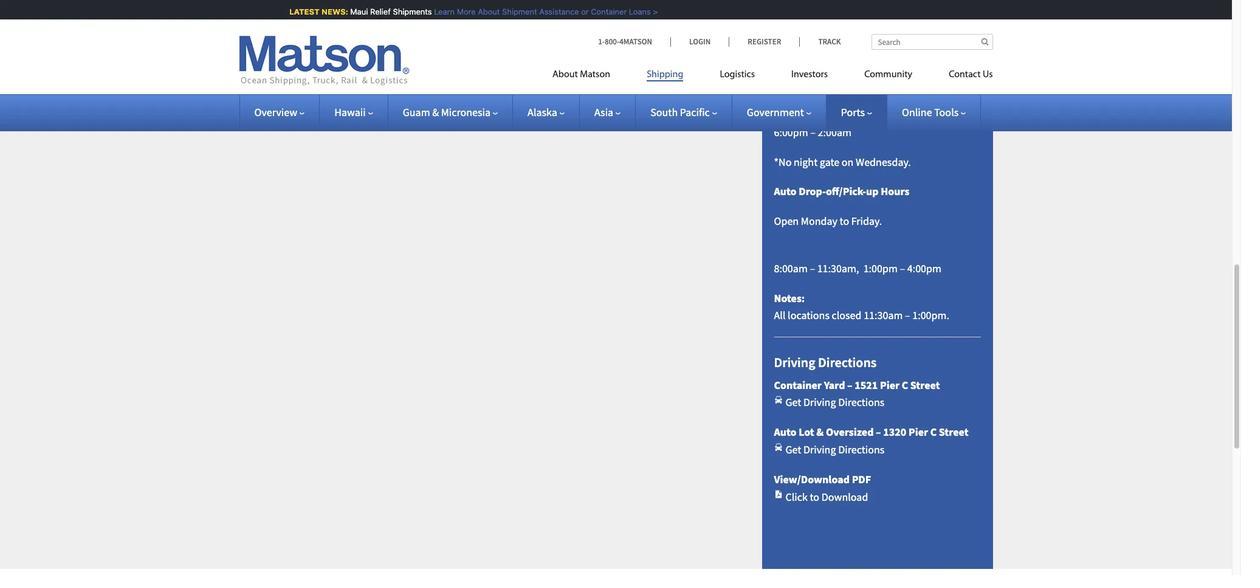 Task type: describe. For each thing, give the bounding box(es) containing it.
logistics link
[[702, 64, 773, 89]]

south pacific link
[[651, 105, 717, 119]]

overview
[[254, 105, 297, 119]]

click
[[786, 490, 808, 504]]

1 vertical spatial pier
[[880, 378, 900, 392]]

1-
[[598, 36, 605, 47]]

container yard – 1521 pier c street
[[774, 378, 940, 392]]

sidebar formatting image
[[774, 490, 783, 498]]

asia link
[[594, 105, 621, 119]]

logistics
[[720, 70, 755, 80]]

pacific
[[680, 105, 710, 119]]

learn more about shipment assistance or container loans > link
[[429, 7, 653, 16]]

us
[[983, 70, 993, 80]]

– inside "notes: all locations closed 11:30am – 1:00pm."
[[905, 308, 910, 322]]

south
[[651, 105, 678, 119]]

online tools
[[902, 105, 959, 119]]

pier inside pier c street * monday and thursday 8:00am – 4:45pm 7:00pm – 2:30am
[[774, 8, 794, 22]]

open monday to friday.
[[774, 214, 882, 228]]

maui
[[345, 7, 363, 16]]

hawaii
[[334, 105, 366, 119]]

*no night gate on wednesday.
[[774, 155, 911, 169]]

8:00am inside tuesday and friday 8:00am – 4:45pm 6:00pm – 2:00am
[[774, 108, 808, 122]]

0 horizontal spatial &
[[432, 105, 439, 119]]

night
[[794, 155, 818, 169]]

guam & micronesia link
[[403, 105, 498, 119]]

1:00pm.
[[913, 308, 949, 322]]

>
[[648, 7, 653, 16]]

asia
[[594, 105, 613, 119]]

directions for oversized
[[838, 443, 885, 457]]

get for container
[[786, 395, 801, 409]]

community
[[864, 70, 912, 80]]

community link
[[846, 64, 931, 89]]

ports link
[[841, 105, 872, 119]]

pdf
[[852, 472, 871, 486]]

street inside pier c street * monday and thursday 8:00am – 4:45pm 7:00pm – 2:30am
[[804, 8, 834, 22]]

overview link
[[254, 105, 305, 119]]

south pacific
[[651, 105, 710, 119]]

government
[[747, 105, 804, 119]]

2 vertical spatial street
[[939, 425, 969, 439]]

alaska link
[[528, 105, 565, 119]]

4matson
[[620, 36, 652, 47]]

yard
[[824, 378, 845, 392]]

and inside pier c street * monday and thursday 8:00am – 4:45pm 7:00pm – 2:30am
[[813, 25, 830, 39]]

auto drop-off/pick-up hours
[[774, 184, 910, 198]]

driving directions section
[[747, 0, 1008, 569]]

contact
[[949, 70, 981, 80]]

get for auto
[[786, 443, 801, 457]]

0 vertical spatial to
[[840, 214, 849, 228]]

about inside 'top menu' navigation
[[553, 70, 578, 80]]

tools
[[934, 105, 959, 119]]

notes: all locations closed 11:30am – 1:00pm.
[[774, 291, 949, 322]]

– down tuesday
[[810, 108, 815, 122]]

online
[[902, 105, 932, 119]]

locations
[[788, 308, 830, 322]]

1 vertical spatial street
[[910, 378, 940, 392]]

4:45pm inside pier c street * monday and thursday 8:00am – 4:45pm 7:00pm – 2:30am
[[817, 43, 852, 57]]

– left the track
[[810, 43, 815, 57]]

view/download
[[774, 472, 850, 486]]

track
[[818, 36, 841, 47]]

wednesday.
[[856, 155, 911, 169]]

all
[[774, 308, 786, 322]]

0 vertical spatial driving
[[774, 354, 816, 371]]

blue matson logo with ocean, shipping, truck, rail and logistics written beneath it. image
[[239, 36, 409, 86]]

directions image for container yard – 1521 pier c street
[[774, 395, 783, 404]]

– left 2:30am
[[810, 60, 816, 74]]

auto for auto drop-off/pick-up hours
[[774, 184, 797, 198]]

track link
[[800, 36, 841, 47]]

friday
[[834, 90, 862, 104]]

register
[[748, 36, 781, 47]]

1:00pm
[[864, 261, 898, 275]]

auto for auto lot & oversized – 1320 pier c street
[[774, 425, 797, 439]]

news:
[[317, 7, 343, 16]]

friday.
[[851, 214, 882, 228]]

driving for lot
[[804, 443, 836, 457]]

gate
[[820, 155, 840, 169]]

0 vertical spatial directions
[[818, 354, 877, 371]]

3 8:00am from the top
[[774, 261, 808, 275]]

download
[[822, 490, 868, 504]]

latest news: maui relief shipments learn more about shipment assistance or container loans >
[[284, 7, 653, 16]]

directions for 1521
[[838, 395, 885, 409]]

1 vertical spatial to
[[810, 490, 819, 504]]

2 vertical spatial pier
[[909, 425, 928, 439]]

click to download link
[[774, 490, 868, 504]]

contact us link
[[931, 64, 993, 89]]

8:00am inside pier c street * monday and thursday 8:00am – 4:45pm 7:00pm – 2:30am
[[774, 43, 808, 57]]

– left 1320
[[876, 425, 881, 439]]

about matson link
[[553, 64, 629, 89]]

shipments
[[388, 7, 427, 16]]

tuesday and friday 8:00am – 4:45pm 6:00pm – 2:00am
[[774, 90, 862, 139]]

800-
[[605, 36, 620, 47]]



Task type: vqa. For each thing, say whether or not it's contained in the screenshot.
the leftmost any
no



Task type: locate. For each thing, give the bounding box(es) containing it.
& inside driving directions section
[[817, 425, 824, 439]]

hawaii link
[[334, 105, 373, 119]]

1 directions image from the top
[[774, 395, 783, 404]]

monday
[[774, 25, 811, 39], [801, 214, 838, 228]]

get down lot
[[786, 443, 801, 457]]

0 vertical spatial and
[[813, 25, 830, 39]]

0 vertical spatial directions image
[[774, 395, 783, 404]]

directions image down 'driving directions'
[[774, 395, 783, 404]]

1 vertical spatial container
[[774, 378, 822, 392]]

11:30am
[[864, 308, 903, 322]]

directions down auto lot & oversized – 1320 pier c street
[[838, 443, 885, 457]]

loans
[[624, 7, 646, 16]]

get driving directions link down oversized at the right of the page
[[774, 443, 885, 457]]

guam & micronesia
[[403, 105, 491, 119]]

directions up container yard – 1521 pier c street
[[818, 354, 877, 371]]

oversized
[[826, 425, 874, 439]]

0 vertical spatial street
[[804, 8, 834, 22]]

shipment
[[497, 7, 532, 16]]

2 vertical spatial c
[[930, 425, 937, 439]]

shipping link
[[629, 64, 702, 89]]

learn
[[429, 7, 450, 16]]

investors link
[[773, 64, 846, 89]]

register link
[[729, 36, 800, 47]]

alaska
[[528, 105, 557, 119]]

0 vertical spatial about
[[473, 7, 495, 16]]

pier up register
[[774, 8, 794, 22]]

driving down lot
[[804, 443, 836, 457]]

1-800-4matson link
[[598, 36, 670, 47]]

guam
[[403, 105, 430, 119]]

6:00pm
[[774, 125, 808, 139]]

pier c street * monday and thursday 8:00am – 4:45pm 7:00pm – 2:30am
[[774, 8, 875, 74]]

container right or
[[586, 7, 622, 16]]

7:00pm
[[774, 60, 808, 74]]

matson
[[580, 70, 610, 80]]

and down investors 'link'
[[814, 90, 832, 104]]

auto lot & oversized – 1320 pier c street
[[774, 425, 969, 439]]

click to download
[[786, 490, 868, 504]]

– right 1:00pm
[[900, 261, 905, 275]]

– left the 1:00pm.
[[905, 308, 910, 322]]

get driving directions for &
[[786, 443, 885, 457]]

shipping
[[647, 70, 683, 80]]

login
[[689, 36, 711, 47]]

0 vertical spatial 4:45pm
[[817, 43, 852, 57]]

2 vertical spatial 8:00am
[[774, 261, 808, 275]]

1 vertical spatial 8:00am
[[774, 108, 808, 122]]

monday down drop-
[[801, 214, 838, 228]]

1 horizontal spatial to
[[840, 214, 849, 228]]

open
[[774, 214, 799, 228]]

1 vertical spatial get
[[786, 443, 801, 457]]

about right more
[[473, 7, 495, 16]]

get
[[786, 395, 801, 409], [786, 443, 801, 457]]

1 4:45pm from the top
[[817, 43, 852, 57]]

pier right 1521
[[880, 378, 900, 392]]

up
[[866, 184, 879, 198]]

0 vertical spatial &
[[432, 105, 439, 119]]

auto left lot
[[774, 425, 797, 439]]

driving directions
[[774, 354, 877, 371]]

about matson
[[553, 70, 610, 80]]

investors
[[791, 70, 828, 80]]

get driving directions down yard
[[786, 395, 885, 409]]

tuesday
[[774, 90, 812, 104]]

notes:
[[774, 291, 805, 305]]

directions down container yard – 1521 pier c street
[[838, 395, 885, 409]]

Search search field
[[871, 34, 993, 50]]

8:00am up 6:00pm
[[774, 108, 808, 122]]

2 vertical spatial driving
[[804, 443, 836, 457]]

1 vertical spatial &
[[817, 425, 824, 439]]

1 horizontal spatial &
[[817, 425, 824, 439]]

0 vertical spatial get driving directions
[[786, 395, 885, 409]]

government link
[[747, 105, 811, 119]]

2 get driving directions from the top
[[786, 443, 885, 457]]

8:00am
[[774, 43, 808, 57], [774, 108, 808, 122], [774, 261, 808, 275]]

0 horizontal spatial pier
[[774, 8, 794, 22]]

get driving directions link down yard
[[774, 395, 885, 409]]

1 vertical spatial get driving directions
[[786, 443, 885, 457]]

on
[[842, 155, 854, 169]]

1 get from the top
[[786, 395, 801, 409]]

4:45pm up 2:30am
[[817, 43, 852, 57]]

0 vertical spatial container
[[586, 7, 622, 16]]

relief
[[365, 7, 386, 16]]

4:00pm
[[907, 261, 942, 275]]

1 8:00am from the top
[[774, 43, 808, 57]]

2 vertical spatial directions
[[838, 443, 885, 457]]

search image
[[981, 38, 989, 46]]

c right 1320
[[930, 425, 937, 439]]

view/download pdf
[[774, 472, 871, 486]]

1 horizontal spatial container
[[774, 378, 822, 392]]

container down 'driving directions'
[[774, 378, 822, 392]]

2:30am
[[818, 60, 852, 74]]

0 vertical spatial get driving directions link
[[774, 395, 885, 409]]

0 vertical spatial monday
[[774, 25, 811, 39]]

8:00am up the 7:00pm
[[774, 43, 808, 57]]

1 horizontal spatial about
[[553, 70, 578, 80]]

1 get driving directions from the top
[[786, 395, 885, 409]]

login link
[[670, 36, 729, 47]]

lot
[[799, 425, 814, 439]]

driving down locations
[[774, 354, 816, 371]]

0 vertical spatial c
[[796, 8, 802, 22]]

1 vertical spatial directions image
[[774, 443, 783, 451]]

4:45pm up the 2:00am
[[817, 108, 852, 122]]

and inside tuesday and friday 8:00am – 4:45pm 6:00pm – 2:00am
[[814, 90, 832, 104]]

c up track link in the top of the page
[[796, 8, 802, 22]]

driving for yard
[[804, 395, 836, 409]]

top menu navigation
[[553, 64, 993, 89]]

0 vertical spatial pier
[[774, 8, 794, 22]]

0 vertical spatial auto
[[774, 184, 797, 198]]

8:00am up notes:
[[774, 261, 808, 275]]

1 vertical spatial and
[[814, 90, 832, 104]]

street right 1320
[[939, 425, 969, 439]]

driving
[[774, 354, 816, 371], [804, 395, 836, 409], [804, 443, 836, 457]]

assistance
[[534, 7, 574, 16]]

0 horizontal spatial about
[[473, 7, 495, 16]]

& right guam
[[432, 105, 439, 119]]

1 horizontal spatial c
[[902, 378, 908, 392]]

drop-
[[799, 184, 826, 198]]

1-800-4matson
[[598, 36, 652, 47]]

1 get driving directions link from the top
[[774, 395, 885, 409]]

c inside pier c street * monday and thursday 8:00am – 4:45pm 7:00pm – 2:30am
[[796, 8, 802, 22]]

street right 1521
[[910, 378, 940, 392]]

thursday
[[833, 25, 875, 39]]

auto left drop-
[[774, 184, 797, 198]]

1 vertical spatial auto
[[774, 425, 797, 439]]

*no
[[774, 155, 792, 169]]

c right 1521
[[902, 378, 908, 392]]

closed
[[832, 308, 862, 322]]

& right lot
[[817, 425, 824, 439]]

micronesia
[[441, 105, 491, 119]]

to
[[840, 214, 849, 228], [810, 490, 819, 504]]

get driving directions
[[786, 395, 885, 409], [786, 443, 885, 457]]

0 horizontal spatial to
[[810, 490, 819, 504]]

1 horizontal spatial pier
[[880, 378, 900, 392]]

get driving directions down oversized at the right of the page
[[786, 443, 885, 457]]

1 auto from the top
[[774, 184, 797, 198]]

4:45pm inside tuesday and friday 8:00am – 4:45pm 6:00pm – 2:00am
[[817, 108, 852, 122]]

or
[[576, 7, 584, 16]]

get up lot
[[786, 395, 801, 409]]

more
[[452, 7, 471, 16]]

None search field
[[871, 34, 993, 50]]

1 vertical spatial about
[[553, 70, 578, 80]]

0 horizontal spatial c
[[796, 8, 802, 22]]

0 vertical spatial 8:00am
[[774, 43, 808, 57]]

get driving directions link for lot
[[774, 443, 885, 457]]

pier
[[774, 8, 794, 22], [880, 378, 900, 392], [909, 425, 928, 439]]

street up track link in the top of the page
[[804, 8, 834, 22]]

2 get driving directions link from the top
[[774, 443, 885, 457]]

*
[[834, 8, 839, 22]]

1 vertical spatial directions
[[838, 395, 885, 409]]

1 vertical spatial c
[[902, 378, 908, 392]]

0 vertical spatial get
[[786, 395, 801, 409]]

2 auto from the top
[[774, 425, 797, 439]]

1521
[[855, 378, 878, 392]]

2 horizontal spatial pier
[[909, 425, 928, 439]]

latest
[[284, 7, 315, 16]]

2 directions image from the top
[[774, 443, 783, 451]]

container
[[586, 7, 622, 16], [774, 378, 822, 392]]

&
[[432, 105, 439, 119], [817, 425, 824, 439]]

directions image
[[774, 395, 783, 404], [774, 443, 783, 451]]

8:00am – 11:30am,  1:00pm – 4:00pm
[[774, 261, 942, 275]]

2 get from the top
[[786, 443, 801, 457]]

ports
[[841, 105, 865, 119]]

get driving directions link for yard
[[774, 395, 885, 409]]

monday inside pier c street * monday and thursday 8:00am – 4:45pm 7:00pm – 2:30am
[[774, 25, 811, 39]]

1 vertical spatial driving
[[804, 395, 836, 409]]

hours
[[881, 184, 910, 198]]

about left matson
[[553, 70, 578, 80]]

– left the 2:00am
[[810, 125, 816, 139]]

2 8:00am from the top
[[774, 108, 808, 122]]

1 vertical spatial 4:45pm
[[817, 108, 852, 122]]

directions
[[818, 354, 877, 371], [838, 395, 885, 409], [838, 443, 885, 457]]

get driving directions for –
[[786, 395, 885, 409]]

and left thursday at the top right
[[813, 25, 830, 39]]

online tools link
[[902, 105, 966, 119]]

0 horizontal spatial container
[[586, 7, 622, 16]]

monday up the 7:00pm
[[774, 25, 811, 39]]

pier right 1320
[[909, 425, 928, 439]]

directions image for auto lot & oversized – 1320 pier c street
[[774, 443, 783, 451]]

– up locations
[[810, 261, 815, 275]]

and
[[813, 25, 830, 39], [814, 90, 832, 104]]

to down view/download
[[810, 490, 819, 504]]

directions image up view/download
[[774, 443, 783, 451]]

driving down yard
[[804, 395, 836, 409]]

get driving directions link
[[774, 395, 885, 409], [774, 443, 885, 457]]

2 4:45pm from the top
[[817, 108, 852, 122]]

to left friday.
[[840, 214, 849, 228]]

1 vertical spatial get driving directions link
[[774, 443, 885, 457]]

container inside driving directions section
[[774, 378, 822, 392]]

contact us
[[949, 70, 993, 80]]

off/pick-
[[826, 184, 866, 198]]

2 horizontal spatial c
[[930, 425, 937, 439]]

main content
[[224, 0, 747, 569]]

1 vertical spatial monday
[[801, 214, 838, 228]]

– right yard
[[847, 378, 853, 392]]



